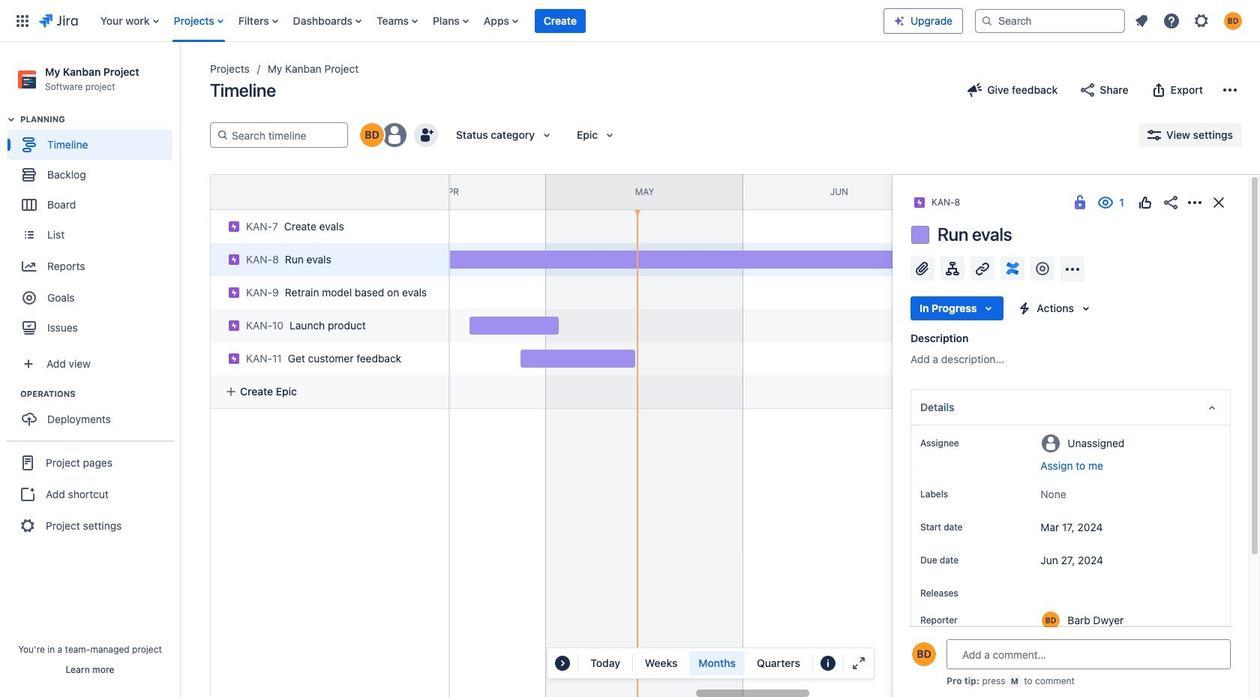 Task type: describe. For each thing, give the bounding box(es) containing it.
planning image
[[2, 110, 20, 128]]

epic image for 1st cell from the bottom of the timeline grid
[[228, 353, 240, 365]]

row header inside timeline grid
[[210, 174, 450, 210]]

2 vertical spatial group
[[6, 441, 174, 547]]

epic image for 3rd cell from the top of the timeline grid
[[228, 320, 240, 332]]

settings image
[[1193, 12, 1211, 30]]

actions image
[[1186, 194, 1204, 212]]

heading for operations image
[[20, 388, 179, 400]]

group for operations image
[[8, 388, 179, 439]]

primary element
[[9, 0, 884, 42]]

4 cell from the top
[[204, 338, 452, 375]]

timeline view to show as group
[[636, 651, 810, 675]]

operations image
[[2, 385, 20, 403]]

enter full screen image
[[850, 654, 868, 672]]

2 cell from the top
[[204, 272, 452, 309]]

1 cell from the top
[[204, 239, 452, 276]]

Search timeline text field
[[229, 123, 341, 147]]

1 horizontal spatial list
[[1129, 7, 1252, 34]]

heading for planning icon
[[20, 113, 179, 125]]

add a child issue image
[[944, 260, 962, 278]]

details element
[[911, 389, 1231, 425]]



Task type: locate. For each thing, give the bounding box(es) containing it.
0 horizontal spatial column header
[[157, 175, 355, 209]]

epic image
[[228, 221, 240, 233]]

timeline grid
[[157, 174, 1261, 697]]

1 column header from the left
[[157, 175, 355, 209]]

2 heading from the top
[[20, 388, 179, 400]]

Search field
[[976, 9, 1126, 33]]

0 vertical spatial group
[[8, 113, 179, 348]]

goal image
[[23, 291, 36, 305]]

add people image
[[417, 126, 435, 144]]

link goals image
[[1034, 260, 1052, 278]]

0 horizontal spatial list
[[93, 0, 884, 42]]

attach image
[[914, 260, 932, 278]]

1 heading from the top
[[20, 113, 179, 125]]

cell
[[204, 239, 452, 276], [204, 272, 452, 309], [204, 305, 452, 342], [204, 338, 452, 375]]

search image
[[982, 15, 994, 27]]

1 vertical spatial group
[[8, 388, 179, 439]]

1 horizontal spatial column header
[[935, 175, 1133, 209]]

export icon image
[[1150, 81, 1168, 99]]

appswitcher icon image
[[14, 12, 32, 30]]

close image
[[1210, 194, 1228, 212]]

2 column header from the left
[[935, 175, 1133, 209]]

help image
[[1163, 12, 1181, 30]]

heading
[[20, 113, 179, 125], [20, 388, 179, 400]]

sidebar navigation image
[[164, 60, 197, 90]]

list item
[[535, 0, 586, 42]]

project overview element
[[911, 654, 1231, 690]]

None search field
[[976, 9, 1126, 33]]

jira image
[[39, 12, 78, 30], [39, 12, 78, 30]]

group
[[8, 113, 179, 348], [8, 388, 179, 439], [6, 441, 174, 547]]

row header
[[210, 174, 450, 210]]

group for planning icon
[[8, 113, 179, 348]]

epic image for 4th cell from the bottom of the timeline grid
[[228, 254, 240, 266]]

epic image for second cell from the top of the timeline grid
[[228, 287, 240, 299]]

list
[[93, 0, 884, 42], [1129, 7, 1252, 34]]

column header
[[157, 175, 355, 209], [935, 175, 1133, 209]]

banner
[[0, 0, 1261, 42]]

sidebar element
[[0, 42, 180, 697]]

1 vertical spatial heading
[[20, 388, 179, 400]]

0 vertical spatial heading
[[20, 113, 179, 125]]

3 cell from the top
[[204, 305, 452, 342]]

notifications image
[[1133, 12, 1151, 30]]

your profile and settings image
[[1225, 12, 1243, 30]]

epic image
[[914, 197, 926, 209], [228, 254, 240, 266], [228, 287, 240, 299], [228, 320, 240, 332], [228, 353, 240, 365]]

Add a comment… field
[[947, 639, 1231, 669]]

vote options: no one has voted for this issue yet. image
[[1137, 194, 1155, 212]]

copy link to issue image
[[958, 196, 970, 208]]



Task type: vqa. For each thing, say whether or not it's contained in the screenshot.
the rightmost list
yes



